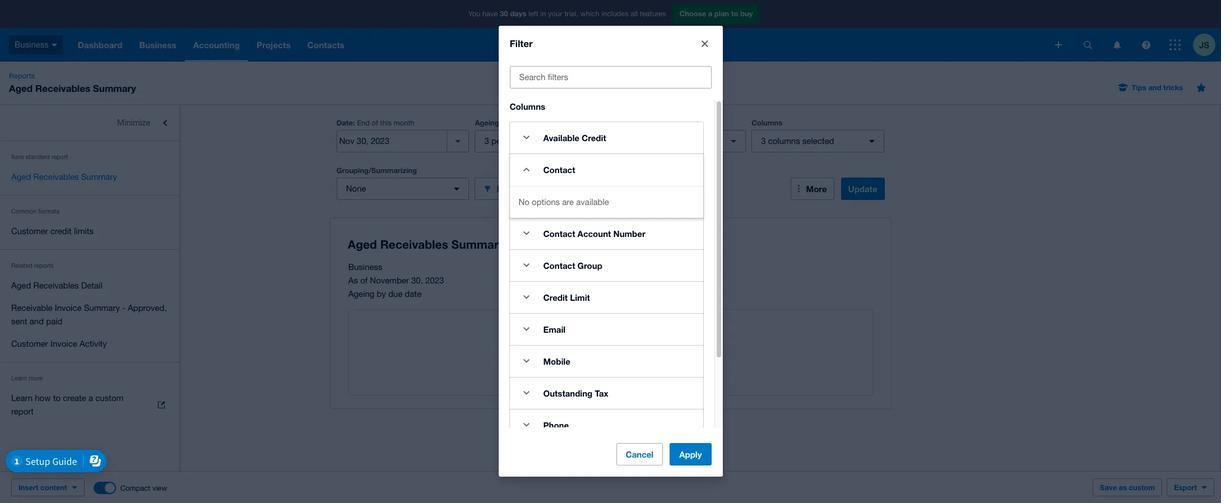 Task type: locate. For each thing, give the bounding box(es) containing it.
1 horizontal spatial business
[[349, 262, 383, 272]]

contact for contact account number
[[544, 229, 576, 239]]

0 vertical spatial custom
[[95, 394, 124, 403]]

summary inside receivable invoice summary - approved, sent and paid
[[84, 303, 120, 313]]

receivable invoice summary - approved, sent and paid
[[11, 303, 167, 326]]

contact up filter button
[[544, 165, 576, 175]]

1 vertical spatial a
[[89, 394, 93, 403]]

0 vertical spatial a
[[709, 9, 713, 18]]

view
[[153, 484, 167, 493]]

you
[[469, 10, 481, 18]]

contact down no options are available
[[544, 229, 576, 239]]

customer for customer invoice activity
[[11, 339, 48, 349]]

0 vertical spatial receivables
[[35, 82, 90, 94]]

navigation
[[69, 28, 1048, 62]]

business inside business popup button
[[15, 40, 49, 49]]

aged for aged receivables summary
[[11, 172, 31, 182]]

buy
[[741, 9, 753, 18]]

2 3 from the left
[[762, 136, 766, 146]]

0 vertical spatial contact
[[544, 165, 576, 175]]

2 horizontal spatial ageing
[[614, 118, 638, 127]]

1 customer from the top
[[11, 227, 48, 236]]

contact for contact group
[[544, 261, 576, 271]]

0 horizontal spatial ageing
[[349, 289, 375, 299]]

aged receivables detail
[[11, 281, 102, 290]]

related reports
[[11, 262, 54, 269]]

of left this
[[372, 119, 378, 127]]

3 for 3 periods of 30 day
[[485, 136, 489, 146]]

receivables down reports link
[[35, 82, 90, 94]]

summary up 'minimize'
[[93, 82, 136, 94]]

1 horizontal spatial of
[[372, 119, 378, 127]]

1 horizontal spatial report
[[52, 154, 68, 160]]

report inside learn how to create a custom report
[[11, 407, 34, 417]]

aged down reports link
[[9, 82, 33, 94]]

reports aged receivables summary
[[9, 72, 136, 94]]

report down learn more
[[11, 407, 34, 417]]

receivables for detail
[[33, 281, 79, 290]]

Report title field
[[345, 232, 869, 258]]

tax
[[595, 388, 609, 399]]

export button
[[1167, 479, 1215, 497]]

1 horizontal spatial svg image
[[1084, 41, 1093, 49]]

1 vertical spatial of
[[522, 136, 530, 146]]

customer down common formats
[[11, 227, 48, 236]]

0 vertical spatial filter
[[510, 37, 533, 49]]

to right how
[[53, 394, 61, 403]]

1 vertical spatial customer
[[11, 339, 48, 349]]

1 vertical spatial expand image
[[516, 350, 538, 373]]

expand image for outstanding tax
[[516, 382, 538, 405]]

1 vertical spatial custom
[[1130, 483, 1156, 492]]

filter inside filter button
[[497, 184, 517, 194]]

2 contact from the top
[[544, 229, 576, 239]]

ageing by
[[614, 118, 649, 127]]

summary left -
[[84, 303, 120, 313]]

0 horizontal spatial a
[[89, 394, 93, 403]]

days
[[510, 9, 527, 18]]

cancel button
[[617, 444, 663, 466]]

0 vertical spatial invoice
[[55, 303, 82, 313]]

grouping/summarizing
[[337, 166, 417, 175]]

5 expand image from the top
[[516, 414, 538, 437]]

2 vertical spatial summary
[[84, 303, 120, 313]]

credit left "limit"
[[544, 293, 568, 303]]

0 vertical spatial columns
[[510, 101, 546, 111]]

3
[[485, 136, 489, 146], [762, 136, 766, 146]]

2 vertical spatial to
[[53, 394, 61, 403]]

filter button
[[475, 178, 608, 200]]

0 vertical spatial business
[[15, 40, 49, 49]]

1 horizontal spatial columns
[[752, 118, 783, 127]]

receivables
[[35, 82, 90, 94], [33, 172, 79, 182], [33, 281, 79, 290]]

report up "aged receivables summary"
[[52, 154, 68, 160]]

1 vertical spatial business
[[349, 262, 383, 272]]

day
[[544, 136, 558, 146]]

invoice
[[55, 303, 82, 313], [50, 339, 77, 349]]

expand image left outstanding at the left bottom
[[516, 382, 538, 405]]

learn
[[11, 375, 27, 382], [11, 394, 33, 403]]

30 inside "js" banner
[[500, 9, 508, 18]]

minimize button
[[0, 112, 179, 134]]

custom right create
[[95, 394, 124, 403]]

1 contact from the top
[[544, 165, 576, 175]]

3 inside 3 periods of 30 day button
[[485, 136, 489, 146]]

2 learn from the top
[[11, 394, 33, 403]]

2 horizontal spatial of
[[522, 136, 530, 146]]

of right as
[[360, 276, 368, 285]]

0 vertical spatial to
[[732, 9, 739, 18]]

custom right as on the bottom right of the page
[[1130, 483, 1156, 492]]

30 left day
[[532, 136, 541, 146]]

0 horizontal spatial columns
[[510, 101, 546, 111]]

learn for learn more
[[11, 375, 27, 382]]

2 vertical spatial of
[[360, 276, 368, 285]]

contact left group on the bottom of the page
[[544, 261, 576, 271]]

expand image left phone
[[516, 414, 538, 437]]

phone
[[544, 420, 569, 431]]

1 vertical spatial aged
[[11, 172, 31, 182]]

none
[[346, 184, 366, 193]]

credit
[[50, 227, 72, 236]]

3 left columns
[[762, 136, 766, 146]]

0 horizontal spatial 3
[[485, 136, 489, 146]]

0 vertical spatial 30
[[500, 9, 508, 18]]

filter
[[510, 37, 533, 49], [497, 184, 517, 194]]

ageing inside business as of november 30, 2023 ageing by due date
[[349, 289, 375, 299]]

of inside business as of november 30, 2023 ageing by due date
[[360, 276, 368, 285]]

custom inside learn how to create a custom report
[[95, 394, 124, 403]]

customer for customer credit limits
[[11, 227, 48, 236]]

credit right available
[[582, 133, 607, 143]]

periods
[[492, 136, 520, 146]]

aged receivables detail link
[[0, 275, 179, 297]]

of inside button
[[522, 136, 530, 146]]

expand image left credit limit
[[516, 286, 538, 309]]

1 vertical spatial and
[[30, 317, 44, 326]]

2 expand image from the top
[[516, 350, 538, 373]]

expand image left contact group
[[516, 254, 538, 277]]

0 vertical spatial report
[[52, 154, 68, 160]]

expand image
[[516, 127, 538, 149], [516, 222, 538, 245], [516, 254, 538, 277], [516, 318, 538, 341], [516, 414, 538, 437]]

tips
[[1132, 83, 1147, 92]]

1 horizontal spatial ageing
[[475, 118, 499, 127]]

receivables inside reports aged receivables summary
[[35, 82, 90, 94]]

ageing down as
[[349, 289, 375, 299]]

0 horizontal spatial and
[[30, 317, 44, 326]]

0 vertical spatial customer
[[11, 227, 48, 236]]

3 expand image from the top
[[516, 254, 538, 277]]

1 vertical spatial invoice
[[50, 339, 77, 349]]

1 horizontal spatial 30
[[532, 136, 541, 146]]

2 vertical spatial expand image
[[516, 382, 538, 405]]

ageing periods
[[475, 118, 528, 127]]

aged
[[9, 82, 33, 94], [11, 172, 31, 182], [11, 281, 31, 290]]

ageing
[[475, 118, 499, 127], [614, 118, 638, 127], [349, 289, 375, 299]]

learn left more
[[11, 375, 27, 382]]

1 horizontal spatial a
[[709, 9, 713, 18]]

svg image
[[1170, 39, 1181, 50], [1114, 41, 1121, 49], [1143, 41, 1151, 49], [1056, 41, 1063, 48]]

business inside business as of november 30, 2023 ageing by due date
[[349, 262, 383, 272]]

30 right have
[[500, 9, 508, 18]]

of inside date : end of this month
[[372, 119, 378, 127]]

left
[[529, 10, 539, 18]]

periods
[[501, 118, 528, 127]]

summary
[[93, 82, 136, 94], [81, 172, 117, 182], [84, 303, 120, 313]]

none button
[[337, 178, 470, 200]]

compact view
[[120, 484, 167, 493]]

1 horizontal spatial credit
[[582, 133, 607, 143]]

0 horizontal spatial svg image
[[52, 44, 57, 46]]

1 horizontal spatial custom
[[1130, 483, 1156, 492]]

mobile
[[544, 356, 571, 367]]

more button
[[791, 178, 835, 200]]

expand image
[[516, 286, 538, 309], [516, 350, 538, 373], [516, 382, 538, 405]]

receivable invoice summary - approved, sent and paid link
[[0, 297, 179, 333]]

contact for contact
[[544, 165, 576, 175]]

business button
[[0, 28, 69, 62]]

expand image left day
[[516, 127, 538, 149]]

learn down learn more
[[11, 394, 33, 403]]

2 expand image from the top
[[516, 222, 538, 245]]

columns
[[769, 136, 801, 146]]

2 vertical spatial aged
[[11, 281, 31, 290]]

receivable
[[11, 303, 52, 313]]

columns inside filter dialog
[[510, 101, 546, 111]]

1 vertical spatial credit
[[544, 293, 568, 303]]

columns
[[510, 101, 546, 111], [752, 118, 783, 127]]

selected
[[803, 136, 835, 146]]

0 horizontal spatial of
[[360, 276, 368, 285]]

1 horizontal spatial and
[[1149, 83, 1162, 92]]

2 horizontal spatial to
[[732, 9, 739, 18]]

1 vertical spatial filter
[[497, 184, 517, 194]]

of right the periods
[[522, 136, 530, 146]]

3 left the periods
[[485, 136, 489, 146]]

and
[[1149, 83, 1162, 92], [30, 317, 44, 326]]

expand image for available credit
[[516, 127, 538, 149]]

to left buy
[[732, 9, 739, 18]]

customer down sent
[[11, 339, 48, 349]]

3 contact from the top
[[544, 261, 576, 271]]

expand image left email
[[516, 318, 538, 341]]

30
[[500, 9, 508, 18], [532, 136, 541, 146]]

0 vertical spatial of
[[372, 119, 378, 127]]

receivables down reports
[[33, 281, 79, 290]]

receivables down xero standard report
[[33, 172, 79, 182]]

to left the show
[[603, 359, 610, 368]]

number
[[614, 229, 646, 239]]

summary down minimize button
[[81, 172, 117, 182]]

ageing up the periods
[[475, 118, 499, 127]]

0 vertical spatial learn
[[11, 375, 27, 382]]

insert
[[19, 483, 38, 492]]

1 horizontal spatial 3
[[762, 136, 766, 146]]

1 vertical spatial to
[[603, 359, 610, 368]]

aged for aged receivables detail
[[11, 281, 31, 290]]

filter down days
[[510, 37, 533, 49]]

0 horizontal spatial report
[[11, 407, 34, 417]]

business
[[15, 40, 49, 49], [349, 262, 383, 272]]

cancel
[[626, 450, 654, 460]]

0 horizontal spatial custom
[[95, 394, 124, 403]]

outstanding
[[544, 388, 593, 399]]

0 vertical spatial credit
[[582, 133, 607, 143]]

3 periods of 30 day button
[[475, 130, 608, 153]]

receivables for summary
[[33, 172, 79, 182]]

0 horizontal spatial 30
[[500, 9, 508, 18]]

business up reports
[[15, 40, 49, 49]]

and right the tips
[[1149, 83, 1162, 92]]

common
[[11, 208, 37, 215]]

aged down related at the left bottom of page
[[11, 281, 31, 290]]

filter down "collapse" icon
[[497, 184, 517, 194]]

are
[[563, 197, 574, 207]]

aged receivables summary link
[[0, 166, 179, 188]]

expand image for contact account number
[[516, 222, 538, 245]]

1 vertical spatial receivables
[[33, 172, 79, 182]]

customer
[[11, 227, 48, 236], [11, 339, 48, 349]]

0 horizontal spatial credit
[[544, 293, 568, 303]]

4 expand image from the top
[[516, 318, 538, 341]]

no options are available
[[519, 197, 609, 207]]

ageing left by
[[614, 118, 638, 127]]

tips and tricks
[[1132, 83, 1184, 92]]

as
[[1120, 483, 1128, 492]]

1 learn from the top
[[11, 375, 27, 382]]

0 vertical spatial aged
[[9, 82, 33, 94]]

options
[[532, 197, 560, 207]]

and inside receivable invoice summary - approved, sent and paid
[[30, 317, 44, 326]]

expand image left mobile
[[516, 350, 538, 373]]

a left plan at the right of page
[[709, 9, 713, 18]]

save as custom
[[1101, 483, 1156, 492]]

1 vertical spatial 30
[[532, 136, 541, 146]]

navigation inside "js" banner
[[69, 28, 1048, 62]]

invoice inside receivable invoice summary - approved, sent and paid
[[55, 303, 82, 313]]

invoice down paid
[[50, 339, 77, 349]]

3 for 3 columns selected
[[762, 136, 766, 146]]

30,
[[412, 276, 423, 285]]

columns up columns
[[752, 118, 783, 127]]

2 customer from the top
[[11, 339, 48, 349]]

1 horizontal spatial to
[[603, 359, 610, 368]]

1 vertical spatial learn
[[11, 394, 33, 403]]

reports
[[34, 262, 54, 269]]

0 vertical spatial expand image
[[516, 286, 538, 309]]

and down receivable
[[30, 317, 44, 326]]

expand image for phone
[[516, 414, 538, 437]]

0 vertical spatial and
[[1149, 83, 1162, 92]]

tricks
[[1164, 83, 1184, 92]]

0 vertical spatial summary
[[93, 82, 136, 94]]

1 expand image from the top
[[516, 127, 538, 149]]

aged down xero
[[11, 172, 31, 182]]

columns up periods
[[510, 101, 546, 111]]

1 3 from the left
[[485, 136, 489, 146]]

close image
[[694, 32, 716, 55]]

1 vertical spatial summary
[[81, 172, 117, 182]]

1 vertical spatial report
[[11, 407, 34, 417]]

3 expand image from the top
[[516, 382, 538, 405]]

1 expand image from the top
[[516, 286, 538, 309]]

svg image
[[1084, 41, 1093, 49], [52, 44, 57, 46]]

update
[[849, 184, 878, 194]]

1 vertical spatial contact
[[544, 229, 576, 239]]

available
[[577, 197, 609, 207]]

invoice up paid
[[55, 303, 82, 313]]

0 horizontal spatial business
[[15, 40, 49, 49]]

a right create
[[89, 394, 93, 403]]

0 horizontal spatial to
[[53, 394, 61, 403]]

ageing for ageing periods
[[475, 118, 499, 127]]

expand image down no
[[516, 222, 538, 245]]

a
[[709, 9, 713, 18], [89, 394, 93, 403]]

2 vertical spatial receivables
[[33, 281, 79, 290]]

insert content
[[19, 483, 67, 492]]

business up as
[[349, 262, 383, 272]]

learn inside learn how to create a custom report
[[11, 394, 33, 403]]

2 vertical spatial contact
[[544, 261, 576, 271]]

contact group
[[544, 261, 603, 271]]



Task type: vqa. For each thing, say whether or not it's contained in the screenshot.
Insert content
yes



Task type: describe. For each thing, give the bounding box(es) containing it.
nothing
[[571, 359, 600, 368]]

ageing for ageing by
[[614, 118, 638, 127]]

customer credit limits link
[[0, 220, 179, 243]]

js button
[[1194, 28, 1222, 62]]

paid
[[46, 317, 62, 326]]

choose a plan to buy
[[680, 9, 753, 18]]

by
[[640, 118, 649, 127]]

insert content button
[[11, 479, 84, 497]]

customer credit limits
[[11, 227, 94, 236]]

have
[[483, 10, 498, 18]]

and inside 'tips and tricks' button
[[1149, 83, 1162, 92]]

1 vertical spatial columns
[[752, 118, 783, 127]]

learn more
[[11, 375, 43, 382]]

sent
[[11, 317, 27, 326]]

invoice for customer
[[50, 339, 77, 349]]

show
[[612, 359, 632, 368]]

apply button
[[670, 444, 712, 466]]

:
[[353, 118, 355, 127]]

business for business
[[15, 40, 49, 49]]

filter inside filter dialog
[[510, 37, 533, 49]]

email
[[544, 325, 566, 335]]

svg image inside business popup button
[[52, 44, 57, 46]]

apply
[[680, 450, 702, 460]]

learn for learn how to create a custom report
[[11, 394, 33, 403]]

all
[[631, 10, 638, 18]]

more
[[29, 375, 43, 382]]

choose
[[680, 9, 707, 18]]

detail
[[81, 281, 102, 290]]

available
[[544, 133, 580, 143]]

expand image for mobile
[[516, 350, 538, 373]]

of for business as of november 30, 2023 ageing by due date
[[360, 276, 368, 285]]

xero
[[11, 154, 24, 160]]

Search filters field
[[511, 67, 711, 88]]

3 columns selected
[[762, 136, 835, 146]]

customer invoice activity
[[11, 339, 107, 349]]

plan
[[715, 9, 730, 18]]

how
[[35, 394, 51, 403]]

includes
[[602, 10, 629, 18]]

trial,
[[565, 10, 579, 18]]

expand image for credit limit
[[516, 286, 538, 309]]

update button
[[841, 178, 885, 200]]

custom inside button
[[1130, 483, 1156, 492]]

filter dialog
[[499, 26, 723, 504]]

approved,
[[128, 303, 167, 313]]

js
[[1200, 40, 1210, 50]]

minimize
[[117, 118, 150, 127]]

js banner
[[0, 0, 1222, 62]]

customer invoice activity link
[[0, 333, 179, 356]]

export
[[1175, 483, 1198, 492]]

summary for receivables
[[81, 172, 117, 182]]

in
[[541, 10, 546, 18]]

outstanding tax
[[544, 388, 609, 399]]

business for business as of november 30, 2023 ageing by due date
[[349, 262, 383, 272]]

save
[[1101, 483, 1118, 492]]

a inside learn how to create a custom report
[[89, 394, 93, 403]]

invoice for receivable
[[55, 303, 82, 313]]

a inside "js" banner
[[709, 9, 713, 18]]

date : end of this month
[[337, 118, 415, 127]]

you have 30 days left in your trial, which includes all features
[[469, 9, 666, 18]]

activity
[[80, 339, 107, 349]]

content
[[40, 483, 67, 492]]

Select end date field
[[337, 131, 447, 152]]

learn how to create a custom report
[[11, 394, 124, 417]]

by
[[377, 289, 386, 299]]

save as custom button
[[1093, 479, 1163, 497]]

related
[[11, 262, 32, 269]]

reports
[[9, 72, 35, 80]]

compact
[[120, 484, 150, 493]]

which
[[581, 10, 600, 18]]

group
[[578, 261, 603, 271]]

available credit
[[544, 133, 607, 143]]

date
[[405, 289, 422, 299]]

3 periods of 30 day
[[485, 136, 558, 146]]

30 inside button
[[532, 136, 541, 146]]

end
[[357, 119, 370, 127]]

aged receivables summary
[[11, 172, 117, 182]]

xero standard report
[[11, 154, 68, 160]]

aged inside reports aged receivables summary
[[9, 82, 33, 94]]

to inside learn how to create a custom report
[[53, 394, 61, 403]]

due
[[389, 289, 403, 299]]

tips and tricks button
[[1112, 79, 1190, 96]]

of for 3 periods of 30 day
[[522, 136, 530, 146]]

here
[[635, 359, 651, 368]]

features
[[640, 10, 666, 18]]

limit
[[570, 293, 590, 303]]

learn how to create a custom report link
[[0, 387, 179, 423]]

your
[[548, 10, 563, 18]]

this
[[380, 119, 392, 127]]

business as of november 30, 2023 ageing by due date
[[349, 262, 444, 299]]

formats
[[38, 208, 59, 215]]

common formats
[[11, 208, 59, 215]]

as
[[349, 276, 358, 285]]

credit limit
[[544, 293, 590, 303]]

expand image for email
[[516, 318, 538, 341]]

create
[[63, 394, 86, 403]]

2023
[[426, 276, 444, 285]]

contact account number
[[544, 229, 646, 239]]

to inside "js" banner
[[732, 9, 739, 18]]

reports link
[[4, 71, 39, 82]]

summary for invoice
[[84, 303, 120, 313]]

expand image for contact group
[[516, 254, 538, 277]]

november
[[370, 276, 409, 285]]

collapse image
[[516, 159, 538, 181]]

summary inside reports aged receivables summary
[[93, 82, 136, 94]]

-
[[122, 303, 126, 313]]



